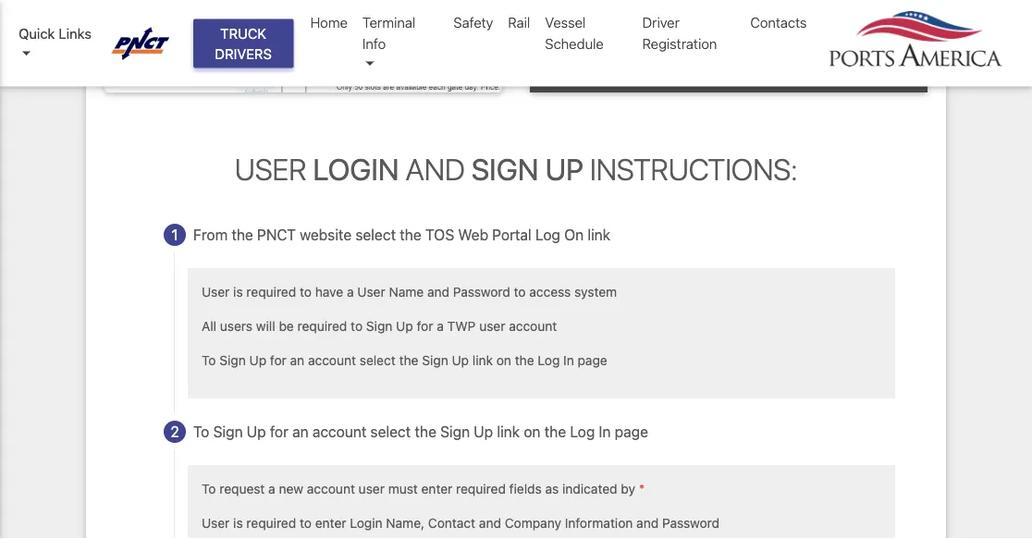 Task type: locate. For each thing, give the bounding box(es) containing it.
the left 'tos'
[[400, 226, 422, 244]]

sign
[[472, 152, 539, 187], [366, 319, 393, 334], [220, 353, 246, 368], [422, 353, 449, 368], [213, 424, 243, 441], [441, 424, 470, 441]]

an
[[290, 353, 305, 368], [293, 424, 309, 441]]

clone image
[[649, 14, 664, 29]]

a
[[347, 284, 354, 300], [437, 319, 444, 334], [269, 481, 276, 497]]

to sign up for an account select the sign up link on the log in page
[[202, 353, 608, 368], [193, 424, 649, 441]]

a left new
[[269, 481, 276, 497]]

vessel schedule link
[[538, 5, 635, 61]]

and
[[406, 152, 465, 187], [428, 284, 450, 300], [479, 516, 502, 531], [637, 516, 659, 531]]

sign down name
[[366, 319, 393, 334]]

enter left login
[[315, 516, 347, 531]]

for left twp
[[417, 319, 434, 334]]

page down system
[[578, 353, 608, 368]]

for down be
[[270, 353, 287, 368]]

login
[[313, 152, 400, 187]]

and right name
[[428, 284, 450, 300]]

user up the all
[[202, 284, 230, 300]]

be
[[279, 319, 294, 334]]

log up the indicated at the bottom of page
[[570, 424, 595, 441]]

*
[[639, 481, 645, 497]]

1 horizontal spatial in
[[599, 424, 611, 441]]

for up new
[[270, 424, 289, 441]]

1 vertical spatial enter
[[315, 516, 347, 531]]

link down twp
[[473, 353, 493, 368]]

select
[[356, 226, 396, 244], [360, 353, 396, 368], [371, 424, 411, 441]]

1 horizontal spatial page
[[615, 424, 649, 441]]

account
[[509, 319, 557, 334], [308, 353, 356, 368], [313, 424, 367, 441], [307, 481, 355, 497]]

and right "contact" on the bottom
[[479, 516, 502, 531]]

1 horizontal spatial user
[[480, 319, 506, 334]]

a right have
[[347, 284, 354, 300]]

1 horizontal spatial password
[[663, 516, 720, 531]]

for
[[417, 319, 434, 334], [270, 353, 287, 368], [270, 424, 289, 441]]

1 vertical spatial on
[[524, 424, 541, 441]]

to left request
[[202, 481, 216, 497]]

vessel
[[545, 14, 586, 31]]

user
[[235, 152, 307, 187], [202, 284, 230, 300], [358, 284, 386, 300], [202, 516, 230, 531]]

enter
[[422, 481, 453, 497], [315, 516, 347, 531]]

home link
[[303, 5, 355, 40]]

0 vertical spatial a
[[347, 284, 354, 300]]

0 vertical spatial link
[[588, 226, 611, 244]]

2
[[171, 424, 179, 441]]

in up the indicated at the bottom of page
[[599, 424, 611, 441]]

to down the all
[[202, 353, 216, 368]]

will
[[256, 319, 276, 334]]

sign right 2
[[213, 424, 243, 441]]

an down be
[[290, 353, 305, 368]]

up
[[546, 152, 584, 187], [396, 319, 413, 334], [249, 353, 267, 368], [452, 353, 469, 368], [247, 424, 266, 441], [474, 424, 493, 441]]

select up must
[[371, 424, 411, 441]]

password up twp
[[453, 284, 511, 300]]

link up the fields
[[497, 424, 520, 441]]

log
[[536, 226, 561, 244], [538, 353, 560, 368], [570, 424, 595, 441]]

to
[[300, 284, 312, 300], [514, 284, 526, 300], [351, 319, 363, 334], [300, 516, 312, 531]]

quick links link
[[19, 22, 94, 64]]

1 is from the top
[[233, 284, 243, 300]]

quick links
[[19, 25, 92, 41]]

required
[[247, 284, 296, 300], [298, 319, 347, 334], [456, 481, 506, 497], [247, 516, 296, 531]]

1 horizontal spatial link
[[497, 424, 520, 441]]

2 is from the top
[[233, 516, 243, 531]]

0 vertical spatial in
[[564, 353, 575, 368]]

is down request
[[233, 516, 243, 531]]

0 horizontal spatial on
[[497, 353, 512, 368]]

user left must
[[359, 481, 385, 497]]

user right twp
[[480, 319, 506, 334]]

0 vertical spatial password
[[453, 284, 511, 300]]

is for user is required to have a user name and password to access system
[[233, 284, 243, 300]]

0 horizontal spatial user
[[359, 481, 385, 497]]

2 vertical spatial a
[[269, 481, 276, 497]]

2 vertical spatial for
[[270, 424, 289, 441]]

2 vertical spatial to
[[202, 481, 216, 497]]

enter right must
[[422, 481, 453, 497]]

the
[[232, 226, 253, 244], [400, 226, 422, 244], [399, 353, 419, 368], [515, 353, 535, 368], [415, 424, 437, 441], [545, 424, 567, 441]]

to request a new account user must enter required fields as indicated by *
[[202, 481, 645, 497]]

quick
[[19, 25, 55, 41]]

1 vertical spatial password
[[663, 516, 720, 531]]

user up pnct
[[235, 152, 307, 187]]

password
[[453, 284, 511, 300], [663, 516, 720, 531]]

0 vertical spatial user
[[480, 319, 506, 334]]

have
[[315, 284, 344, 300]]

select right website
[[356, 226, 396, 244]]

sign down twp
[[422, 353, 449, 368]]

0 vertical spatial is
[[233, 284, 243, 300]]

link right on
[[588, 226, 611, 244]]

0 vertical spatial to
[[202, 353, 216, 368]]

portal
[[493, 226, 532, 244]]

is
[[233, 284, 243, 300], [233, 516, 243, 531]]

log left on
[[536, 226, 561, 244]]

user login and sign up instructions:
[[235, 152, 798, 187]]

twp
[[448, 319, 476, 334]]

on
[[565, 226, 584, 244]]

an up new
[[293, 424, 309, 441]]

1 vertical spatial for
[[270, 353, 287, 368]]

log down access
[[538, 353, 560, 368]]

page up by
[[615, 424, 649, 441]]

in down access
[[564, 353, 575, 368]]

in
[[564, 353, 575, 368], [599, 424, 611, 441]]

0 vertical spatial page
[[578, 353, 608, 368]]

to
[[202, 353, 216, 368], [193, 424, 210, 441], [202, 481, 216, 497]]

system
[[575, 284, 617, 300]]

link
[[588, 226, 611, 244], [473, 353, 493, 368], [497, 424, 520, 441]]

to sign up for an account select the sign up link on the log in page down all users will be required to sign up for a twp user account
[[202, 353, 608, 368]]

contacts link
[[743, 5, 815, 40]]

password right information
[[663, 516, 720, 531]]

0 horizontal spatial link
[[473, 353, 493, 368]]

up down twp
[[452, 353, 469, 368]]

as
[[546, 481, 559, 497]]

0 vertical spatial log
[[536, 226, 561, 244]]

1 vertical spatial in
[[599, 424, 611, 441]]

by
[[621, 481, 636, 497]]

2 vertical spatial log
[[570, 424, 595, 441]]

to right 2
[[193, 424, 210, 441]]

on
[[497, 353, 512, 368], [524, 424, 541, 441]]

request
[[220, 481, 265, 497]]

user down request
[[202, 516, 230, 531]]

page
[[578, 353, 608, 368], [615, 424, 649, 441]]

required up the user is required to enter login name, contact and company information and password
[[456, 481, 506, 497]]

1 vertical spatial is
[[233, 516, 243, 531]]

and down *
[[637, 516, 659, 531]]

required down have
[[298, 319, 347, 334]]

rail
[[508, 14, 531, 31]]

1 horizontal spatial enter
[[422, 481, 453, 497]]

up up on
[[546, 152, 584, 187]]

user for user is required to enter login name, contact and company information and password
[[202, 516, 230, 531]]

1 vertical spatial to
[[193, 424, 210, 441]]

is up 'users' in the left of the page
[[233, 284, 243, 300]]

to sign up for an account select the sign up link on the log in page up to request a new account user must enter required fields as indicated by *
[[193, 424, 649, 441]]

0 vertical spatial for
[[417, 319, 434, 334]]

up down will
[[249, 353, 267, 368]]

user for user is required to have a user name and password to access system
[[202, 284, 230, 300]]

access
[[530, 284, 571, 300]]

user
[[480, 319, 506, 334], [359, 481, 385, 497]]

0 vertical spatial on
[[497, 353, 512, 368]]

contact
[[428, 516, 476, 531]]

pnct
[[257, 226, 296, 244]]

0 horizontal spatial a
[[269, 481, 276, 497]]

required down new
[[247, 516, 296, 531]]

1 vertical spatial a
[[437, 319, 444, 334]]

truck drivers
[[215, 25, 272, 62]]

sign down 'users' in the left of the page
[[220, 353, 246, 368]]

0 vertical spatial to sign up for an account select the sign up link on the log in page
[[202, 353, 608, 368]]

terminal info
[[363, 14, 416, 51]]

2 vertical spatial link
[[497, 424, 520, 441]]

driver registration
[[643, 14, 718, 51]]

0 vertical spatial enter
[[422, 481, 453, 497]]

0 horizontal spatial in
[[564, 353, 575, 368]]

select down all users will be required to sign up for a twp user account
[[360, 353, 396, 368]]

a left twp
[[437, 319, 444, 334]]

1 vertical spatial select
[[360, 353, 396, 368]]

the right the from
[[232, 226, 253, 244]]

home
[[311, 14, 348, 31]]



Task type: describe. For each thing, give the bounding box(es) containing it.
the down all users will be required to sign up for a twp user account
[[399, 353, 419, 368]]

1 vertical spatial to sign up for an account select the sign up link on the log in page
[[193, 424, 649, 441]]

website
[[300, 226, 352, 244]]

to down new
[[300, 516, 312, 531]]

must
[[388, 481, 418, 497]]

contacts
[[751, 14, 807, 31]]

truck
[[220, 25, 267, 41]]

info
[[363, 35, 386, 51]]

company
[[505, 516, 562, 531]]

0 vertical spatial select
[[356, 226, 396, 244]]

2 vertical spatial select
[[371, 424, 411, 441]]

all
[[202, 319, 217, 334]]

1 vertical spatial link
[[473, 353, 493, 368]]

name
[[389, 284, 424, 300]]

from the pnct website select the tos web portal log on link
[[193, 226, 611, 244]]

login
[[350, 516, 383, 531]]

user is required to enter login name, contact and company information and password
[[202, 516, 720, 531]]

1 horizontal spatial on
[[524, 424, 541, 441]]

0 horizontal spatial enter
[[315, 516, 347, 531]]

fields
[[510, 481, 542, 497]]

user is required to have a user name and password to access system
[[202, 284, 617, 300]]

0 horizontal spatial password
[[453, 284, 511, 300]]

1 vertical spatial page
[[615, 424, 649, 441]]

0 vertical spatial an
[[290, 353, 305, 368]]

required up will
[[247, 284, 296, 300]]

to down 'user is required to have a user name and password to access system'
[[351, 319, 363, 334]]

is for user is required to enter login name, contact and company information and password
[[233, 516, 243, 531]]

links
[[59, 25, 92, 41]]

user for user login and sign up instructions:
[[235, 152, 307, 187]]

the up to request a new account user must enter required fields as indicated by *
[[415, 424, 437, 441]]

0 horizontal spatial page
[[578, 353, 608, 368]]

1
[[172, 226, 178, 244]]

up up to request a new account user must enter required fields as indicated by *
[[474, 424, 493, 441]]

safety
[[454, 14, 494, 31]]

to left have
[[300, 284, 312, 300]]

web
[[458, 226, 489, 244]]

2 horizontal spatial link
[[588, 226, 611, 244]]

up up request
[[247, 424, 266, 441]]

all users will be required to sign up for a twp user account
[[202, 319, 557, 334]]

1 vertical spatial an
[[293, 424, 309, 441]]

and up 'tos'
[[406, 152, 465, 187]]

truck drivers link
[[193, 19, 294, 68]]

terminal info link
[[355, 5, 446, 82]]

terminal
[[363, 14, 416, 31]]

to left access
[[514, 284, 526, 300]]

the down access
[[515, 353, 535, 368]]

indicated
[[563, 481, 618, 497]]

vessel schedule
[[545, 14, 604, 51]]

rail link
[[501, 5, 538, 40]]

sign up to request a new account user must enter required fields as indicated by *
[[441, 424, 470, 441]]

safety link
[[446, 5, 501, 40]]

the up as
[[545, 424, 567, 441]]

1 vertical spatial log
[[538, 353, 560, 368]]

name,
[[386, 516, 425, 531]]

1 vertical spatial user
[[359, 481, 385, 497]]

schedule
[[545, 35, 604, 51]]

drivers
[[215, 46, 272, 62]]

2 horizontal spatial a
[[437, 319, 444, 334]]

driver
[[643, 14, 680, 31]]

up down name
[[396, 319, 413, 334]]

tos
[[426, 226, 455, 244]]

instructions:
[[590, 152, 798, 187]]

new
[[279, 481, 304, 497]]

sign up the portal
[[472, 152, 539, 187]]

driver registration link
[[635, 5, 743, 61]]

from
[[193, 226, 228, 244]]

user left name
[[358, 284, 386, 300]]

1 horizontal spatial a
[[347, 284, 354, 300]]

information
[[565, 516, 633, 531]]

registration
[[643, 35, 718, 51]]

users
[[220, 319, 253, 334]]



Task type: vqa. For each thing, say whether or not it's contained in the screenshot.
request
yes



